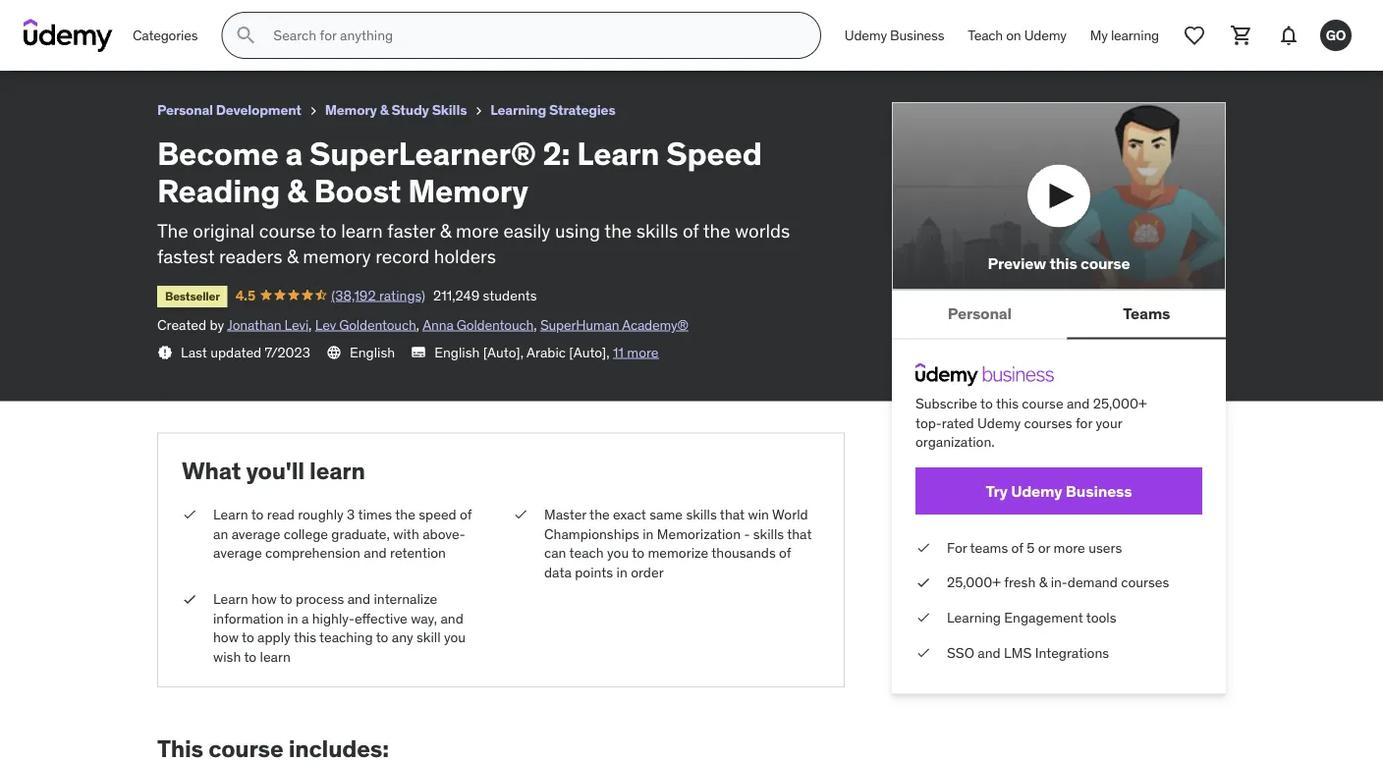Task type: describe. For each thing, give the bounding box(es) containing it.
championships
[[544, 525, 639, 542]]

1 vertical spatial ratings)
[[379, 286, 425, 304]]

0 horizontal spatial 25,000+
[[947, 574, 1001, 591]]

0 vertical spatial average
[[231, 525, 280, 542]]

, left anna
[[416, 316, 419, 334]]

superhuman academy® link
[[540, 316, 689, 334]]

original
[[193, 219, 255, 242]]

1 horizontal spatial skills
[[686, 506, 717, 523]]

on
[[1006, 26, 1021, 44]]

jonathan levi link
[[227, 316, 309, 334]]

courses inside subscribe to this course and 25,000+ top‑rated udemy courses for your organization.
[[1024, 414, 1072, 432]]

and up effective
[[347, 590, 370, 608]]

& up the holders
[[440, 219, 451, 242]]

25,000+ fresh & in-demand courses
[[947, 574, 1169, 591]]

Search for anything text field
[[269, 19, 796, 52]]

internalize
[[374, 590, 437, 608]]

learn inside the "become a superlearner® 2: learn speed reading & boost memory the original course to learn faster & more easily using the skills of the worlds fastest readers & memory record holders"
[[341, 219, 383, 242]]

updated
[[210, 343, 262, 361]]

teams
[[1123, 303, 1170, 323]]

english [auto], arabic [auto] , 11 more
[[434, 343, 659, 361]]

can
[[544, 544, 566, 562]]

users
[[1089, 539, 1122, 556]]

the inside master the exact same skills that win world championships in memorization - skills that can teach you to memorize thousands of data points in order
[[589, 506, 610, 523]]

& up the 'memory' at top left
[[287, 171, 307, 210]]

more inside the "become a superlearner® 2: learn speed reading & boost memory the original course to learn faster & more easily using the skills of the worlds fastest readers & memory record holders"
[[456, 219, 499, 242]]

last
[[181, 343, 207, 361]]

1 vertical spatial (38,192 ratings)
[[331, 286, 425, 304]]

learn inside learn to read roughly 3 times the speed of an average college graduate, with above- average comprehension and retention
[[213, 506, 248, 523]]

memorize
[[648, 544, 708, 562]]

0 vertical spatial 4.5
[[94, 34, 114, 52]]

notifications image
[[1277, 24, 1301, 47]]

any
[[392, 629, 413, 647]]

2: for become a superlearner® 2: learn speed reading & boost memory
[[211, 8, 225, 28]]

more for english
[[627, 343, 659, 361]]

personal for personal
[[948, 303, 1012, 323]]

and inside learn to read roughly 3 times the speed of an average college graduate, with above- average comprehension and retention
[[364, 544, 387, 562]]

of left 5
[[1011, 539, 1023, 556]]

study
[[391, 101, 429, 119]]

course inside the "become a superlearner® 2: learn speed reading & boost memory the original course to learn faster & more easily using the skills of the worlds fastest readers & memory record holders"
[[259, 219, 315, 242]]

easily
[[503, 219, 550, 242]]

worlds
[[735, 219, 790, 242]]

teach
[[968, 26, 1003, 44]]

1 vertical spatial in
[[616, 563, 627, 581]]

1 vertical spatial business
[[1066, 481, 1132, 501]]

strategies
[[549, 101, 615, 119]]

1 vertical spatial average
[[213, 544, 262, 562]]

teach
[[569, 544, 604, 562]]

tab list containing personal
[[892, 290, 1226, 339]]

0 horizontal spatial 211,249 students
[[239, 34, 342, 52]]

xsmall image for last updated 7/2023
[[157, 345, 173, 360]]

become for become a superlearner® 2: learn speed reading & boost memory
[[16, 8, 77, 28]]

superlearner® for become a superlearner® 2: learn speed reading & boost memory the original course to learn faster & more easily using the skills of the worlds fastest readers & memory record holders
[[309, 133, 536, 173]]

speed for become a superlearner® 2: learn speed reading & boost memory
[[273, 8, 322, 28]]

integrations
[[1035, 644, 1109, 661]]

for
[[947, 539, 967, 556]]

english for english [auto], arabic [auto] , 11 more
[[434, 343, 480, 361]]

lms
[[1004, 644, 1032, 661]]

same
[[650, 506, 683, 523]]

english for english
[[350, 343, 395, 361]]

0 horizontal spatial that
[[720, 506, 745, 523]]

personal development link
[[157, 98, 301, 123]]

1 vertical spatial memory
[[325, 101, 377, 119]]

11 more button
[[613, 343, 659, 362]]

to left process
[[280, 590, 292, 608]]

college
[[284, 525, 328, 542]]

1 horizontal spatial 211,249 students
[[433, 286, 537, 304]]

superlearner® for become a superlearner® 2: learn speed reading & boost memory
[[93, 8, 207, 28]]

last updated 7/2023
[[181, 343, 310, 361]]

& right readers
[[287, 245, 298, 268]]

record
[[375, 245, 429, 268]]

closed captions image
[[411, 344, 426, 360]]

learn inside learn how to process and internalize information in a highly-effective way, and how to apply this teaching to any skill you wish to learn
[[213, 590, 248, 608]]

memory
[[303, 245, 371, 268]]

skills
[[432, 101, 467, 119]]

try udemy business
[[986, 481, 1132, 501]]

top‑rated
[[915, 414, 974, 432]]

times
[[358, 506, 392, 523]]

jonathan
[[227, 316, 281, 334]]

2 goldentouch from the left
[[457, 316, 534, 334]]

1 horizontal spatial how
[[251, 590, 277, 608]]

sso
[[947, 644, 974, 661]]

0 vertical spatial students
[[288, 34, 342, 52]]

boost for become a superlearner® 2: learn speed reading & boost memory
[[405, 8, 449, 28]]

subscribe to this course and 25,000+ top‑rated udemy courses for your organization.
[[915, 395, 1147, 451]]

udemy business image
[[915, 363, 1054, 386]]

become a superlearner® 2: learn speed reading & boost memory the original course to learn faster & more easily using the skills of the worlds fastest readers & memory record holders
[[157, 133, 790, 268]]

development
[[216, 101, 301, 119]]

subscribe
[[915, 395, 977, 412]]

3
[[347, 506, 355, 523]]

memorization
[[657, 525, 741, 542]]

teach on udemy
[[968, 26, 1067, 44]]

memory for become a superlearner® 2: learn speed reading & boost memory the original course to learn faster & more easily using the skills of the worlds fastest readers & memory record holders
[[408, 171, 528, 210]]

0 horizontal spatial (38,192 ratings)
[[137, 34, 231, 52]]

to inside learn to read roughly 3 times the speed of an average college graduate, with above- average comprehension and retention
[[251, 506, 264, 523]]

my learning link
[[1078, 12, 1171, 59]]

in-
[[1051, 574, 1068, 591]]

superhuman
[[540, 316, 619, 334]]

learn to read roughly 3 times the speed of an average college graduate, with above- average comprehension and retention
[[213, 506, 472, 562]]

0 vertical spatial business
[[890, 26, 944, 44]]

0 horizontal spatial bestseller
[[24, 37, 78, 52]]

5
[[1027, 539, 1035, 556]]

teams
[[970, 539, 1008, 556]]

preview
[[988, 253, 1046, 274]]

1 vertical spatial bestseller
[[165, 289, 220, 304]]

for teams of 5 or more users
[[947, 539, 1122, 556]]

my
[[1090, 26, 1108, 44]]

and right way,
[[440, 610, 463, 627]]

readers
[[219, 245, 282, 268]]

skill
[[416, 629, 441, 647]]

learning
[[1111, 26, 1159, 44]]

udemy inside subscribe to this course and 25,000+ top‑rated udemy courses for your organization.
[[977, 414, 1021, 432]]

submit search image
[[234, 24, 258, 47]]

with
[[393, 525, 419, 542]]

udemy business link
[[833, 12, 956, 59]]

data
[[544, 563, 572, 581]]

tools
[[1086, 609, 1116, 626]]

2 horizontal spatial skills
[[753, 525, 784, 542]]

of inside master the exact same skills that win world championships in memorization - skills that can teach you to memorize thousands of data points in order
[[779, 544, 791, 562]]

created
[[157, 316, 206, 334]]

learn how to process and internalize information in a highly-effective way, and how to apply this teaching to any skill you wish to learn
[[213, 590, 466, 666]]

xsmall image for 25,000+
[[915, 573, 931, 593]]

0 vertical spatial (38,192
[[137, 34, 181, 52]]

memory for become a superlearner® 2: learn speed reading & boost memory
[[452, 8, 513, 28]]

this inside learn how to process and internalize information in a highly-effective way, and how to apply this teaching to any skill you wish to learn
[[294, 629, 316, 647]]

you inside learn how to process and internalize information in a highly-effective way, and how to apply this teaching to any skill you wish to learn
[[444, 629, 466, 647]]

speed for become a superlearner® 2: learn speed reading & boost memory the original course to learn faster & more easily using the skills of the worlds fastest readers & memory record holders
[[666, 133, 762, 173]]

holders
[[434, 245, 496, 268]]

udemy image
[[24, 19, 113, 52]]

lev
[[315, 316, 336, 334]]

master the exact same skills that win world championships in memorization - skills that can teach you to memorize thousands of data points in order
[[544, 506, 812, 581]]

above-
[[423, 525, 465, 542]]

and right sso on the bottom right
[[978, 644, 1001, 661]]

become a superlearner® 2: learn speed reading & boost memory
[[16, 8, 513, 28]]

, left 11
[[606, 343, 610, 361]]

apply
[[257, 629, 291, 647]]

in inside learn how to process and internalize information in a highly-effective way, and how to apply this teaching to any skill you wish to learn
[[287, 610, 298, 627]]

roughly
[[298, 506, 344, 523]]

memory & study skills
[[325, 101, 467, 119]]



Task type: locate. For each thing, give the bounding box(es) containing it.
, up [auto], arabic
[[534, 316, 537, 334]]

1 horizontal spatial courses
[[1121, 574, 1169, 591]]

personal up udemy business image on the right of page
[[948, 303, 1012, 323]]

0 horizontal spatial english
[[350, 343, 395, 361]]

1 horizontal spatial that
[[787, 525, 812, 542]]

this right apply
[[294, 629, 316, 647]]

personal left development
[[157, 101, 213, 119]]

become
[[16, 8, 77, 28], [157, 133, 279, 173]]

go
[[1326, 26, 1346, 44]]

a left categories
[[81, 8, 89, 28]]

to up order
[[632, 544, 644, 562]]

0 vertical spatial a
[[81, 8, 89, 28]]

(38,192 up lev goldentouch link
[[331, 286, 376, 304]]

process
[[296, 590, 344, 608]]

learn up the an
[[213, 506, 248, 523]]

speed
[[419, 506, 456, 523]]

1 vertical spatial this
[[996, 395, 1019, 412]]

your
[[1096, 414, 1122, 432]]

xsmall image
[[305, 103, 321, 119], [471, 103, 487, 119], [157, 345, 173, 360], [513, 505, 528, 524], [915, 538, 931, 558], [182, 590, 197, 609], [915, 643, 931, 662]]

, left lev
[[309, 316, 312, 334]]

and up for
[[1067, 395, 1090, 412]]

go link
[[1312, 12, 1359, 59]]

learn down apply
[[260, 648, 291, 666]]

0 horizontal spatial more
[[456, 219, 499, 242]]

1 vertical spatial how
[[213, 629, 239, 647]]

courses right demand
[[1121, 574, 1169, 591]]

preview this course button
[[892, 102, 1226, 290]]

boost inside the "become a superlearner® 2: learn speed reading & boost memory the original course to learn faster & more easily using the skills of the worlds fastest readers & memory record holders"
[[314, 171, 401, 210]]

1 vertical spatial learning
[[947, 609, 1001, 626]]

personal button
[[892, 290, 1067, 337]]

memory up the holders
[[408, 171, 528, 210]]

speed inside the "become a superlearner® 2: learn speed reading & boost memory the original course to learn faster & more easily using the skills of the worlds fastest readers & memory record holders"
[[666, 133, 762, 173]]

this inside button
[[1049, 253, 1077, 274]]

the up with
[[395, 506, 415, 523]]

a
[[81, 8, 89, 28], [285, 133, 303, 173], [301, 610, 309, 627]]

2: inside the "become a superlearner® 2: learn speed reading & boost memory the original course to learn faster & more easily using the skills of the worlds fastest readers & memory record holders"
[[543, 133, 570, 173]]

1 vertical spatial courses
[[1121, 574, 1169, 591]]

master
[[544, 506, 586, 523]]

more right 11
[[627, 343, 659, 361]]

xsmall image for learning
[[915, 608, 931, 627]]

xsmall image for for teams of 5 or more users
[[915, 538, 931, 558]]

way,
[[411, 610, 437, 627]]

courses
[[1024, 414, 1072, 432], [1121, 574, 1169, 591]]

this right preview in the right top of the page
[[1049, 253, 1077, 274]]

0 vertical spatial reading
[[325, 8, 387, 28]]

1 horizontal spatial english
[[434, 343, 480, 361]]

1 vertical spatial learn
[[310, 456, 365, 486]]

learning left strategies
[[490, 101, 546, 119]]

1 vertical spatial 2:
[[543, 133, 570, 173]]

0 horizontal spatial courses
[[1024, 414, 1072, 432]]

the right using
[[604, 219, 632, 242]]

this down udemy business image on the right of page
[[996, 395, 1019, 412]]

(38,192 left submit search 'image'
[[137, 34, 181, 52]]

this
[[1049, 253, 1077, 274], [996, 395, 1019, 412], [294, 629, 316, 647]]

1 vertical spatial students
[[483, 286, 537, 304]]

2 vertical spatial learn
[[260, 648, 291, 666]]

xsmall image for learn how to process and internalize information in a highly-effective way, and how to apply this teaching to any skill you wish to learn
[[182, 590, 197, 609]]

0 horizontal spatial boost
[[314, 171, 401, 210]]

to
[[320, 219, 337, 242], [980, 395, 993, 412], [251, 506, 264, 523], [632, 544, 644, 562], [280, 590, 292, 608], [242, 629, 254, 647], [376, 629, 388, 647], [244, 648, 257, 666]]

of inside learn to read roughly 3 times the speed of an average college graduate, with above- average comprehension and retention
[[460, 506, 472, 523]]

created by jonathan levi , lev goldentouch , anna goldentouch , superhuman academy®
[[157, 316, 689, 334]]

goldentouch up "closed captions" image
[[339, 316, 416, 334]]

to inside master the exact same skills that win world championships in memorization - skills that can teach you to memorize thousands of data points in order
[[632, 544, 644, 562]]

1 vertical spatial reading
[[157, 171, 280, 210]]

average down read
[[231, 525, 280, 542]]

211,249 students
[[239, 34, 342, 52], [433, 286, 537, 304]]

in up apply
[[287, 610, 298, 627]]

1 horizontal spatial superlearner®
[[309, 133, 536, 173]]

superlearner® down study
[[309, 133, 536, 173]]

try udemy business link
[[915, 468, 1202, 515]]

the inside learn to read roughly 3 times the speed of an average college graduate, with above- average comprehension and retention
[[395, 506, 415, 523]]

learning for learning strategies
[[490, 101, 546, 119]]

211,249
[[239, 34, 285, 52], [433, 286, 480, 304]]

1 vertical spatial superlearner®
[[309, 133, 536, 173]]

1 vertical spatial 4.5
[[235, 286, 255, 304]]

the up championships
[[589, 506, 610, 523]]

0 vertical spatial (38,192 ratings)
[[137, 34, 231, 52]]

211,249 down become a superlearner® 2: learn speed reading & boost memory
[[239, 34, 285, 52]]

teams button
[[1067, 290, 1226, 337]]

to left read
[[251, 506, 264, 523]]

4.5 left categories dropdown button
[[94, 34, 114, 52]]

boost up study
[[405, 8, 449, 28]]

superlearner® inside the "become a superlearner® 2: learn speed reading & boost memory the original course to learn faster & more easily using the skills of the worlds fastest readers & memory record holders"
[[309, 133, 536, 173]]

0 vertical spatial 211,249
[[239, 34, 285, 52]]

english down anna
[[434, 343, 480, 361]]

a inside learn how to process and internalize information in a highly-effective way, and how to apply this teaching to any skill you wish to learn
[[301, 610, 309, 627]]

0 vertical spatial become
[[16, 8, 77, 28]]

1 horizontal spatial reading
[[325, 8, 387, 28]]

learn up the 'memory' at top left
[[341, 219, 383, 242]]

become inside the "become a superlearner® 2: learn speed reading & boost memory the original course to learn faster & more easily using the skills of the worlds fastest readers & memory record holders"
[[157, 133, 279, 173]]

0 vertical spatial learning
[[490, 101, 546, 119]]

0 vertical spatial personal
[[157, 101, 213, 119]]

goldentouch up [auto], arabic
[[457, 316, 534, 334]]

teaching
[[319, 629, 373, 647]]

of inside the "become a superlearner® 2: learn speed reading & boost memory the original course to learn faster & more easily using the skills of the worlds fastest readers & memory record holders"
[[683, 219, 699, 242]]

superlearner® left submit search 'image'
[[93, 8, 207, 28]]

learn
[[228, 8, 270, 28], [577, 133, 659, 173], [213, 506, 248, 523], [213, 590, 248, 608]]

0 vertical spatial skills
[[636, 219, 678, 242]]

to inside subscribe to this course and 25,000+ top‑rated udemy courses for your organization.
[[980, 395, 993, 412]]

a down process
[[301, 610, 309, 627]]

1 horizontal spatial (38,192 ratings)
[[331, 286, 425, 304]]

1 horizontal spatial become
[[157, 133, 279, 173]]

0 horizontal spatial speed
[[273, 8, 322, 28]]

udemy business
[[845, 26, 944, 44]]

anna
[[423, 316, 453, 334]]

more up the holders
[[456, 219, 499, 242]]

a for become a superlearner® 2: learn speed reading & boost memory
[[81, 8, 89, 28]]

xsmall image
[[182, 505, 197, 524], [915, 573, 931, 593], [915, 608, 931, 627]]

in down same on the bottom left of the page
[[643, 525, 654, 542]]

0 vertical spatial you
[[607, 544, 629, 562]]

0 vertical spatial courses
[[1024, 414, 1072, 432]]

& left in-
[[1039, 574, 1047, 591]]

0 horizontal spatial this
[[294, 629, 316, 647]]

learn inside the "become a superlearner® 2: learn speed reading & boost memory the original course to learn faster & more easily using the skills of the worlds fastest readers & memory record holders"
[[577, 133, 659, 173]]

lev goldentouch link
[[315, 316, 416, 334]]

course up teams
[[1081, 253, 1130, 274]]

1 horizontal spatial this
[[996, 395, 1019, 412]]

(38,192 ratings) left submit search 'image'
[[137, 34, 231, 52]]

2 vertical spatial memory
[[408, 171, 528, 210]]

to inside the "become a superlearner® 2: learn speed reading & boost memory the original course to learn faster & more easily using the skills of the worlds fastest readers & memory record holders"
[[320, 219, 337, 242]]

order
[[631, 563, 664, 581]]

0 horizontal spatial business
[[890, 26, 944, 44]]

1 horizontal spatial (38,192
[[331, 286, 376, 304]]

more right or
[[1054, 539, 1085, 556]]

0 vertical spatial how
[[251, 590, 277, 608]]

1 horizontal spatial 4.5
[[235, 286, 255, 304]]

course inside subscribe to this course and 25,000+ top‑rated udemy courses for your organization.
[[1022, 395, 1063, 412]]

read
[[267, 506, 295, 523]]

memory & study skills link
[[325, 98, 467, 123]]

ratings) left submit search 'image'
[[185, 34, 231, 52]]

learn
[[341, 219, 383, 242], [310, 456, 365, 486], [260, 648, 291, 666]]

1 horizontal spatial goldentouch
[[457, 316, 534, 334]]

211,249 up anna
[[433, 286, 480, 304]]

2: for become a superlearner® 2: learn speed reading & boost memory the original course to learn faster & more easily using the skills of the worlds fastest readers & memory record holders
[[543, 133, 570, 173]]

1 horizontal spatial students
[[483, 286, 537, 304]]

shopping cart with 0 items image
[[1230, 24, 1253, 47]]

to right wish
[[244, 648, 257, 666]]

teach on udemy link
[[956, 12, 1078, 59]]

and inside subscribe to this course and 25,000+ top‑rated udemy courses for your organization.
[[1067, 395, 1090, 412]]

course up readers
[[259, 219, 315, 242]]

0 vertical spatial memory
[[452, 8, 513, 28]]

learning for learning engagement tools
[[947, 609, 1001, 626]]

course inside button
[[1081, 253, 1130, 274]]

learn up "information"
[[213, 590, 248, 608]]

an
[[213, 525, 228, 542]]

2 english from the left
[[434, 343, 480, 361]]

english down lev goldentouch link
[[350, 343, 395, 361]]

levi
[[284, 316, 309, 334]]

skills up memorization
[[686, 506, 717, 523]]

in left order
[[616, 563, 627, 581]]

thousands
[[711, 544, 776, 562]]

xsmall image for learn
[[182, 505, 197, 524]]

courses left for
[[1024, 414, 1072, 432]]

1 vertical spatial that
[[787, 525, 812, 542]]

a for become a superlearner® 2: learn speed reading & boost memory the original course to learn faster & more easily using the skills of the worlds fastest readers & memory record holders
[[285, 133, 303, 173]]

skills
[[636, 219, 678, 242], [686, 506, 717, 523], [753, 525, 784, 542]]

categories
[[133, 26, 198, 44]]

for
[[1076, 414, 1092, 432]]

boost
[[405, 8, 449, 28], [314, 171, 401, 210]]

anna goldentouch link
[[423, 316, 534, 334]]

what you'll learn
[[182, 456, 365, 486]]

211,249 students up anna goldentouch link
[[433, 286, 537, 304]]

0 horizontal spatial 211,249
[[239, 34, 285, 52]]

what
[[182, 456, 241, 486]]

comprehension
[[265, 544, 360, 562]]

or
[[1038, 539, 1050, 556]]

superlearner®
[[93, 8, 207, 28], [309, 133, 536, 173]]

business left "teach"
[[890, 26, 944, 44]]

1 vertical spatial skills
[[686, 506, 717, 523]]

you inside master the exact same skills that win world championships in memorization - skills that can teach you to memorize thousands of data points in order
[[607, 544, 629, 562]]

learning engagement tools
[[947, 609, 1116, 626]]

learn down strategies
[[577, 133, 659, 173]]

tab list
[[892, 290, 1226, 339]]

to down effective
[[376, 629, 388, 647]]

0 vertical spatial course
[[259, 219, 315, 242]]

personal
[[157, 101, 213, 119], [948, 303, 1012, 323]]

reading inside the "become a superlearner® 2: learn speed reading & boost memory the original course to learn faster & more easily using the skills of the worlds fastest readers & memory record holders"
[[157, 171, 280, 210]]

xsmall image for master the exact same skills that win world championships in memorization - skills that can teach you to memorize thousands of data points in order
[[513, 505, 528, 524]]

0 horizontal spatial become
[[16, 8, 77, 28]]

1 vertical spatial (38,192
[[331, 286, 376, 304]]

25,000+ up your
[[1093, 395, 1147, 412]]

2 vertical spatial xsmall image
[[915, 608, 931, 627]]

that up -
[[720, 506, 745, 523]]

to down "information"
[[242, 629, 254, 647]]

1 horizontal spatial 211,249
[[433, 286, 480, 304]]

to up the 'memory' at top left
[[320, 219, 337, 242]]

2: left submit search 'image'
[[211, 8, 225, 28]]

boost for become a superlearner® 2: learn speed reading & boost memory the original course to learn faster & more easily using the skills of the worlds fastest readers & memory record holders
[[314, 171, 401, 210]]

4.5 up jonathan at the top left
[[235, 286, 255, 304]]

2 vertical spatial skills
[[753, 525, 784, 542]]

and
[[1067, 395, 1090, 412], [364, 544, 387, 562], [347, 590, 370, 608], [440, 610, 463, 627], [978, 644, 1001, 661]]

(38,192 ratings) up lev goldentouch link
[[331, 286, 425, 304]]

0 horizontal spatial superlearner®
[[93, 8, 207, 28]]

faster
[[387, 219, 435, 242]]

0 vertical spatial boost
[[405, 8, 449, 28]]

using
[[555, 219, 600, 242]]

course language image
[[326, 345, 342, 360]]

become for become a superlearner® 2: learn speed reading & boost memory the original course to learn faster & more easily using the skills of the worlds fastest readers & memory record holders
[[157, 133, 279, 173]]

personal inside button
[[948, 303, 1012, 323]]

exact
[[613, 506, 646, 523]]

2 horizontal spatial course
[[1081, 253, 1130, 274]]

wishlist image
[[1183, 24, 1206, 47]]

you up points
[[607, 544, 629, 562]]

1 english from the left
[[350, 343, 395, 361]]

xsmall image for sso and lms integrations
[[915, 643, 931, 662]]

0 vertical spatial 2:
[[211, 8, 225, 28]]

learn right categories
[[228, 8, 270, 28]]

learning strategies
[[490, 101, 615, 119]]

to down udemy business image on the right of page
[[980, 395, 993, 412]]

2 vertical spatial this
[[294, 629, 316, 647]]

reading
[[325, 8, 387, 28], [157, 171, 280, 210]]

fastest
[[157, 245, 215, 268]]

1 horizontal spatial in
[[616, 563, 627, 581]]

2 vertical spatial course
[[1022, 395, 1063, 412]]

(38,192
[[137, 34, 181, 52], [331, 286, 376, 304]]

how up "information"
[[251, 590, 277, 608]]

&
[[391, 8, 401, 28], [380, 101, 389, 119], [287, 171, 307, 210], [440, 219, 451, 242], [287, 245, 298, 268], [1039, 574, 1047, 591]]

of down world
[[779, 544, 791, 562]]

and down graduate,
[[364, 544, 387, 562]]

of right speed
[[460, 506, 472, 523]]

1 vertical spatial xsmall image
[[915, 573, 931, 593]]

0 vertical spatial in
[[643, 525, 654, 542]]

0 vertical spatial superlearner®
[[93, 8, 207, 28]]

business up users
[[1066, 481, 1132, 501]]

this inside subscribe to this course and 25,000+ top‑rated udemy courses for your organization.
[[996, 395, 1019, 412]]

the left 'worlds'
[[703, 219, 730, 242]]

211,249 students down become a superlearner® 2: learn speed reading & boost memory
[[239, 34, 342, 52]]

memory inside the "become a superlearner® 2: learn speed reading & boost memory the original course to learn faster & more easily using the skills of the worlds fastest readers & memory record holders"
[[408, 171, 528, 210]]

you right skill
[[444, 629, 466, 647]]

reading for become a superlearner® 2: learn speed reading & boost memory the original course to learn faster & more easily using the skills of the worlds fastest readers & memory record holders
[[157, 171, 280, 210]]

learn inside learn how to process and internalize information in a highly-effective way, and how to apply this teaching to any skill you wish to learn
[[260, 648, 291, 666]]

0 horizontal spatial you
[[444, 629, 466, 647]]

0 vertical spatial this
[[1049, 253, 1077, 274]]

wish
[[213, 648, 241, 666]]

1 vertical spatial speed
[[666, 133, 762, 173]]

bestseller
[[24, 37, 78, 52], [165, 289, 220, 304]]

25,000+ inside subscribe to this course and 25,000+ top‑rated udemy courses for your organization.
[[1093, 395, 1147, 412]]

the
[[157, 219, 188, 242]]

memory left study
[[325, 101, 377, 119]]

academy®
[[622, 316, 689, 334]]

course down udemy business image on the right of page
[[1022, 395, 1063, 412]]

1 horizontal spatial 25,000+
[[1093, 395, 1147, 412]]

25,000+
[[1093, 395, 1147, 412], [947, 574, 1001, 591]]

0 vertical spatial ratings)
[[185, 34, 231, 52]]

that down world
[[787, 525, 812, 542]]

goldentouch
[[339, 316, 416, 334], [457, 316, 534, 334]]

of left 'worlds'
[[683, 219, 699, 242]]

students up anna goldentouch link
[[483, 286, 537, 304]]

0 horizontal spatial learning
[[490, 101, 546, 119]]

1 vertical spatial a
[[285, 133, 303, 173]]

memory
[[452, 8, 513, 28], [325, 101, 377, 119], [408, 171, 528, 210]]

0 horizontal spatial course
[[259, 219, 315, 242]]

speed right submit search 'image'
[[273, 8, 322, 28]]

0 vertical spatial speed
[[273, 8, 322, 28]]

& up memory & study skills
[[391, 8, 401, 28]]

demand
[[1068, 574, 1118, 591]]

skills inside the "become a superlearner® 2: learn speed reading & boost memory the original course to learn faster & more easily using the skills of the worlds fastest readers & memory record holders"
[[636, 219, 678, 242]]

1 horizontal spatial boost
[[405, 8, 449, 28]]

engagement
[[1004, 609, 1083, 626]]

0 horizontal spatial 2:
[[211, 8, 225, 28]]

reading for become a superlearner® 2: learn speed reading & boost memory
[[325, 8, 387, 28]]

a down development
[[285, 133, 303, 173]]

1 vertical spatial 211,249 students
[[433, 286, 537, 304]]

1 horizontal spatial course
[[1022, 395, 1063, 412]]

2 horizontal spatial in
[[643, 525, 654, 542]]

retention
[[390, 544, 446, 562]]

that
[[720, 506, 745, 523], [787, 525, 812, 542]]

how up wish
[[213, 629, 239, 647]]

ratings) up created by jonathan levi , lev goldentouch , anna goldentouch , superhuman academy®
[[379, 286, 425, 304]]

0 horizontal spatial 4.5
[[94, 34, 114, 52]]

1 goldentouch from the left
[[339, 316, 416, 334]]

learning strategies link
[[490, 98, 615, 123]]

2 horizontal spatial this
[[1049, 253, 1077, 274]]

skills right -
[[753, 525, 784, 542]]

personal development
[[157, 101, 301, 119]]

learn up 3
[[310, 456, 365, 486]]

a inside the "become a superlearner® 2: learn speed reading & boost memory the original course to learn faster & more easily using the skills of the worlds fastest readers & memory record holders"
[[285, 133, 303, 173]]

learning up sso on the bottom right
[[947, 609, 1001, 626]]

0 horizontal spatial skills
[[636, 219, 678, 242]]

1 vertical spatial 25,000+
[[947, 574, 1001, 591]]

0 horizontal spatial how
[[213, 629, 239, 647]]

1 vertical spatial personal
[[948, 303, 1012, 323]]

25,000+ down teams
[[947, 574, 1001, 591]]

effective
[[355, 610, 407, 627]]

2: down learning strategies link
[[543, 133, 570, 173]]

world
[[772, 506, 808, 523]]

my learning
[[1090, 26, 1159, 44]]

personal for personal development
[[157, 101, 213, 119]]

& left study
[[380, 101, 389, 119]]

memory up skills
[[452, 8, 513, 28]]

1 horizontal spatial you
[[607, 544, 629, 562]]

points
[[575, 563, 613, 581]]

0 vertical spatial bestseller
[[24, 37, 78, 52]]

0 vertical spatial 25,000+
[[1093, 395, 1147, 412]]

average down the an
[[213, 544, 262, 562]]

skills right using
[[636, 219, 678, 242]]

more for for
[[1054, 539, 1085, 556]]

2 vertical spatial a
[[301, 610, 309, 627]]

speed up 'worlds'
[[666, 133, 762, 173]]

try
[[986, 481, 1008, 501]]



Task type: vqa. For each thing, say whether or not it's contained in the screenshot.
above-
yes



